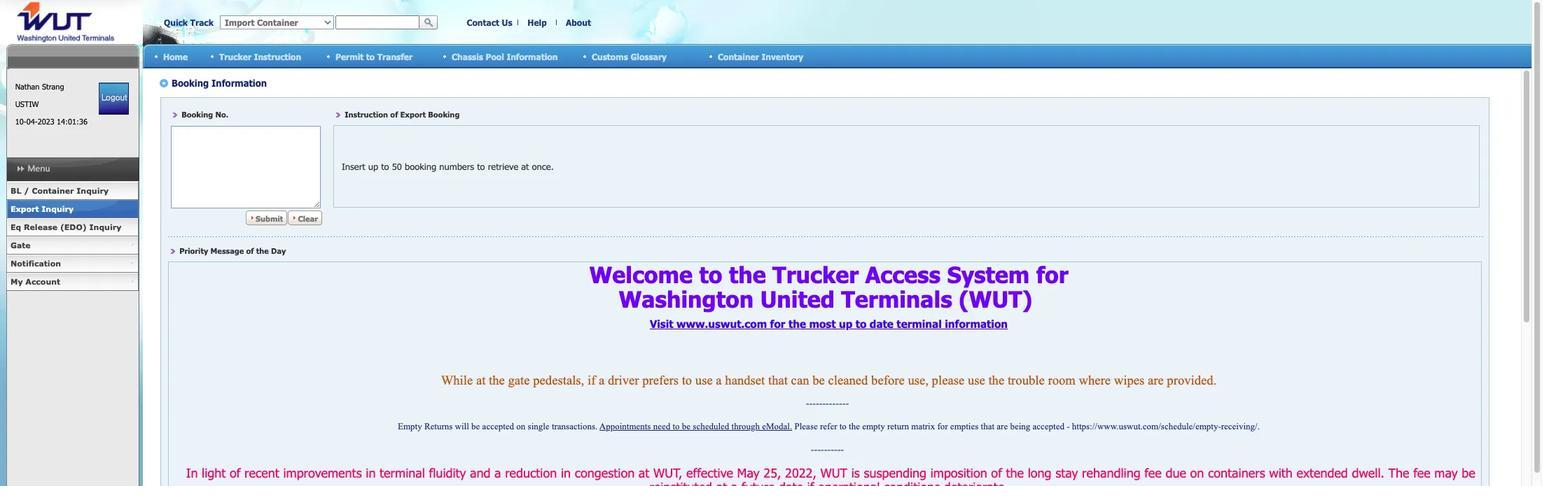 Task type: locate. For each thing, give the bounding box(es) containing it.
container up export inquiry
[[32, 186, 74, 195]]

about
[[566, 18, 591, 27]]

inquiry down bl / container inquiry
[[42, 205, 74, 214]]

to
[[366, 51, 375, 61]]

strang
[[42, 82, 64, 91]]

information
[[507, 51, 558, 61]]

trucker
[[219, 51, 252, 61]]

bl / container inquiry link
[[6, 182, 139, 200]]

glossary
[[631, 51, 667, 61]]

us
[[502, 18, 512, 27]]

14:01:36
[[57, 117, 87, 126]]

permit
[[336, 51, 364, 61]]

/
[[24, 186, 29, 195]]

login image
[[99, 83, 129, 115]]

04-
[[26, 117, 38, 126]]

container inside bl / container inquiry "link"
[[32, 186, 74, 195]]

None text field
[[336, 15, 420, 29]]

1 vertical spatial container
[[32, 186, 74, 195]]

1 vertical spatial inquiry
[[42, 205, 74, 214]]

container
[[718, 51, 759, 61], [32, 186, 74, 195]]

container left inventory
[[718, 51, 759, 61]]

10-04-2023 14:01:36
[[15, 117, 87, 126]]

inquiry inside 'link'
[[89, 223, 121, 232]]

inquiry right (edo)
[[89, 223, 121, 232]]

inquiry up export inquiry "link"
[[77, 186, 109, 195]]

inquiry for container
[[77, 186, 109, 195]]

my account
[[11, 277, 60, 287]]

contact us
[[467, 18, 512, 27]]

chassis pool information
[[452, 51, 558, 61]]

instruction
[[254, 51, 301, 61]]

export
[[11, 205, 39, 214]]

2023
[[38, 117, 54, 126]]

2 vertical spatial inquiry
[[89, 223, 121, 232]]

0 horizontal spatial container
[[32, 186, 74, 195]]

permit to transfer
[[336, 51, 413, 61]]

my account link
[[6, 273, 139, 291]]

home
[[163, 51, 188, 61]]

1 horizontal spatial container
[[718, 51, 759, 61]]

0 vertical spatial inquiry
[[77, 186, 109, 195]]

inquiry
[[77, 186, 109, 195], [42, 205, 74, 214], [89, 223, 121, 232]]

gate
[[11, 241, 31, 250]]

nathan
[[15, 82, 40, 91]]

account
[[25, 277, 60, 287]]

eq
[[11, 223, 21, 232]]

0 vertical spatial container
[[718, 51, 759, 61]]

export inquiry
[[11, 205, 74, 214]]

bl
[[11, 186, 21, 195]]



Task type: describe. For each thing, give the bounding box(es) containing it.
quick
[[164, 18, 188, 27]]

contact
[[467, 18, 499, 27]]

about link
[[566, 18, 591, 27]]

track
[[190, 18, 214, 27]]

ustiw
[[15, 99, 39, 109]]

quick track
[[164, 18, 214, 27]]

trucker instruction
[[219, 51, 301, 61]]

transfer
[[377, 51, 413, 61]]

container inventory
[[718, 51, 804, 61]]

contact us link
[[467, 18, 512, 27]]

(edo)
[[60, 223, 87, 232]]

eq release (edo) inquiry
[[11, 223, 121, 232]]

help
[[528, 18, 547, 27]]

chassis
[[452, 51, 483, 61]]

nathan strang
[[15, 82, 64, 91]]

release
[[24, 223, 58, 232]]

inventory
[[762, 51, 804, 61]]

pool
[[486, 51, 504, 61]]

inquiry for (edo)
[[89, 223, 121, 232]]

my
[[11, 277, 23, 287]]

notification
[[11, 259, 61, 268]]

10-
[[15, 117, 26, 126]]

gate link
[[6, 237, 139, 255]]

notification link
[[6, 255, 139, 273]]

help link
[[528, 18, 547, 27]]

eq release (edo) inquiry link
[[6, 219, 139, 237]]

export inquiry link
[[6, 200, 139, 219]]

bl / container inquiry
[[11, 186, 109, 195]]

customs
[[592, 51, 628, 61]]

customs glossary
[[592, 51, 667, 61]]



Task type: vqa. For each thing, say whether or not it's contained in the screenshot.
"Contact Us"
yes



